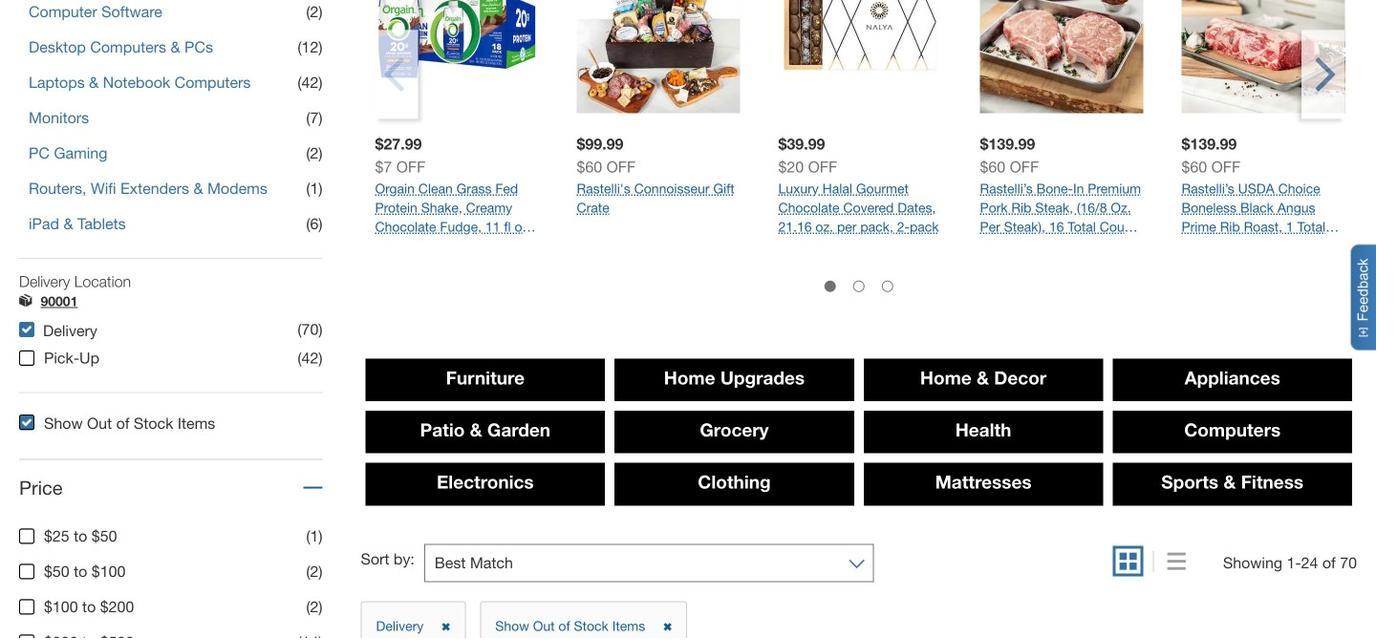 Task type: describe. For each thing, give the bounding box(es) containing it.
list view image
[[1168, 553, 1186, 573]]

rastelli's usda choice boneless black angus prime rib roast, 1 total pack, 7 lbs. total image
[[1182, 0, 1345, 113]]

rastelli's bone-in premium pork rib steak, (16/8 oz. per steak), 16 total count, 8 lbs. total image
[[980, 0, 1144, 113]]

orgain clean grass fed protein shake, creamy chocolate fudge, 11 fl oz, 18-pack image
[[375, 0, 539, 113]]



Task type: locate. For each thing, give the bounding box(es) containing it.
grid view image
[[1120, 553, 1137, 573]]

rastelli's connoisseur gift crate image
[[577, 0, 740, 113]]

costco delivery location image
[[19, 294, 32, 311]]

luxury halal gourmet chocolate covered dates, 21.16 oz. per pack, 2-pack image
[[778, 0, 942, 113]]



Task type: vqa. For each thing, say whether or not it's contained in the screenshot.
the Patient Address Navigation tab list
no



